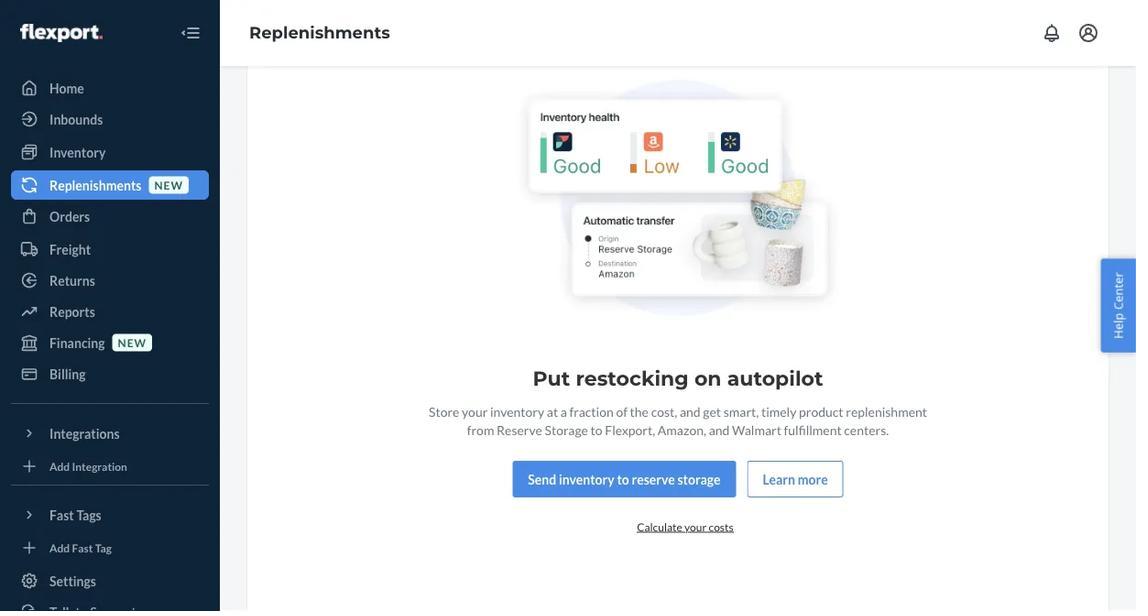 Task type: locate. For each thing, give the bounding box(es) containing it.
cost,
[[651, 403, 677, 419]]

1 vertical spatial add
[[49, 541, 70, 554]]

fast left tag
[[72, 541, 93, 554]]

1 vertical spatial inventory
[[559, 471, 615, 487]]

2 add from the top
[[49, 541, 70, 554]]

1 vertical spatial new
[[118, 336, 147, 349]]

1 horizontal spatial new
[[154, 178, 183, 191]]

fast left tags
[[49, 507, 74, 523]]

0 vertical spatial replenishments
[[249, 23, 390, 43]]

1 horizontal spatial and
[[709, 422, 730, 437]]

amazon,
[[658, 422, 706, 437]]

centers.
[[844, 422, 889, 437]]

inventory
[[490, 403, 544, 419], [559, 471, 615, 487]]

smart,
[[724, 403, 759, 419]]

at
[[547, 403, 558, 419]]

tag
[[95, 541, 112, 554]]

store
[[429, 403, 459, 419]]

settings
[[49, 573, 96, 589]]

0 horizontal spatial new
[[118, 336, 147, 349]]

home
[[49, 80, 84, 96]]

new
[[154, 178, 183, 191], [118, 336, 147, 349]]

inventory up reserve
[[490, 403, 544, 419]]

0 horizontal spatial your
[[462, 403, 488, 419]]

integrations
[[49, 426, 120, 441]]

billing
[[49, 366, 86, 382]]

1 vertical spatial fast
[[72, 541, 93, 554]]

1 horizontal spatial your
[[685, 520, 707, 533]]

help
[[1110, 313, 1126, 339]]

0 vertical spatial your
[[462, 403, 488, 419]]

returns link
[[11, 266, 209, 295]]

autopilot
[[727, 366, 823, 391]]

fast
[[49, 507, 74, 523], [72, 541, 93, 554]]

integrations button
[[11, 419, 209, 448]]

new down reports link
[[118, 336, 147, 349]]

freight link
[[11, 235, 209, 264]]

0 horizontal spatial replenishments
[[49, 177, 142, 193]]

add
[[49, 459, 70, 473], [49, 541, 70, 554]]

get
[[703, 403, 721, 419]]

add integration link
[[11, 455, 209, 477]]

add up settings
[[49, 541, 70, 554]]

to inside button
[[617, 471, 629, 487]]

reserve
[[632, 471, 675, 487]]

your inside store your inventory at a fraction of the cost, and get smart, timely product replenishment from reserve storage to flexport, amazon, and walmart fulfillment centers.
[[462, 403, 488, 419]]

0 vertical spatial add
[[49, 459, 70, 473]]

replenishments
[[249, 23, 390, 43], [49, 177, 142, 193]]

freight
[[49, 241, 91, 257]]

send inventory to reserve storage button
[[512, 461, 736, 497]]

send inventory to reserve storage
[[528, 471, 721, 487]]

0 vertical spatial and
[[680, 403, 701, 419]]

0 horizontal spatial to
[[591, 422, 603, 437]]

fast tags
[[49, 507, 101, 523]]

inventory right send at the bottom of page
[[559, 471, 615, 487]]

fast inside add fast tag link
[[72, 541, 93, 554]]

inventory
[[49, 144, 106, 160]]

fast tags button
[[11, 500, 209, 530]]

0 horizontal spatial inventory
[[490, 403, 544, 419]]

fulfillment
[[784, 422, 842, 437]]

new up orders link
[[154, 178, 183, 191]]

replenishment
[[846, 403, 927, 419]]

inventory link
[[11, 137, 209, 167]]

and up amazon,
[[680, 403, 701, 419]]

to left reserve
[[617, 471, 629, 487]]

costs
[[709, 520, 734, 533]]

add fast tag link
[[11, 537, 209, 559]]

1 vertical spatial your
[[685, 520, 707, 533]]

inventory inside store your inventory at a fraction of the cost, and get smart, timely product replenishment from reserve storage to flexport, amazon, and walmart fulfillment centers.
[[490, 403, 544, 419]]

add fast tag
[[49, 541, 112, 554]]

0 vertical spatial inventory
[[490, 403, 544, 419]]

to
[[591, 422, 603, 437], [617, 471, 629, 487]]

0 vertical spatial fast
[[49, 507, 74, 523]]

your up 'from'
[[462, 403, 488, 419]]

1 vertical spatial and
[[709, 422, 730, 437]]

to inside store your inventory at a fraction of the cost, and get smart, timely product replenishment from reserve storage to flexport, amazon, and walmart fulfillment centers.
[[591, 422, 603, 437]]

1 vertical spatial replenishments
[[49, 177, 142, 193]]

empty list image
[[512, 80, 844, 323]]

1 horizontal spatial inventory
[[559, 471, 615, 487]]

open notifications image
[[1041, 22, 1063, 44]]

0 vertical spatial new
[[154, 178, 183, 191]]

your
[[462, 403, 488, 419], [685, 520, 707, 533]]

to down fraction
[[591, 422, 603, 437]]

calculate your costs link
[[637, 520, 734, 533]]

timely
[[761, 403, 797, 419]]

and down get
[[709, 422, 730, 437]]

add left "integration"
[[49, 459, 70, 473]]

1 horizontal spatial replenishments
[[249, 23, 390, 43]]

0 vertical spatial to
[[591, 422, 603, 437]]

1 horizontal spatial to
[[617, 471, 629, 487]]

and
[[680, 403, 701, 419], [709, 422, 730, 437]]

1 add from the top
[[49, 459, 70, 473]]

your left costs
[[685, 520, 707, 533]]

learn
[[763, 471, 795, 487]]

1 vertical spatial to
[[617, 471, 629, 487]]



Task type: vqa. For each thing, say whether or not it's contained in the screenshot.
Fast
yes



Task type: describe. For each thing, give the bounding box(es) containing it.
more
[[798, 471, 828, 487]]

calculate your costs
[[637, 520, 734, 533]]

integration
[[72, 459, 127, 473]]

tags
[[76, 507, 101, 523]]

put
[[533, 366, 570, 391]]

walmart
[[732, 422, 781, 437]]

add integration
[[49, 459, 127, 473]]

calculate
[[637, 520, 682, 533]]

help center button
[[1101, 259, 1136, 353]]

help center
[[1110, 272, 1126, 339]]

put restocking on autopilot
[[533, 366, 823, 391]]

flexport logo image
[[20, 24, 102, 42]]

replenishments link
[[249, 23, 390, 43]]

storage
[[678, 471, 721, 487]]

reports
[[49, 304, 95, 319]]

settings link
[[11, 566, 209, 596]]

returns
[[49, 273, 95, 288]]

financing
[[49, 335, 105, 350]]

restocking
[[576, 366, 689, 391]]

center
[[1110, 272, 1126, 310]]

inbounds
[[49, 111, 103, 127]]

fraction
[[570, 403, 614, 419]]

your for calculate
[[685, 520, 707, 533]]

learn more button
[[747, 461, 844, 497]]

reports link
[[11, 297, 209, 326]]

home link
[[11, 73, 209, 103]]

product
[[799, 403, 843, 419]]

of
[[616, 403, 628, 419]]

add for add fast tag
[[49, 541, 70, 554]]

orders
[[49, 208, 90, 224]]

new for financing
[[118, 336, 147, 349]]

close navigation image
[[180, 22, 202, 44]]

inventory inside send inventory to reserve storage button
[[559, 471, 615, 487]]

billing link
[[11, 359, 209, 388]]

learn more
[[763, 471, 828, 487]]

storage
[[545, 422, 588, 437]]

open account menu image
[[1077, 22, 1099, 44]]

on
[[694, 366, 722, 391]]

new for replenishments
[[154, 178, 183, 191]]

add for add integration
[[49, 459, 70, 473]]

the
[[630, 403, 649, 419]]

store your inventory at a fraction of the cost, and get smart, timely product replenishment from reserve storage to flexport, amazon, and walmart fulfillment centers.
[[429, 403, 927, 437]]

inbounds link
[[11, 104, 209, 134]]

send
[[528, 471, 556, 487]]

orders link
[[11, 202, 209, 231]]

reserve
[[497, 422, 542, 437]]

from
[[467, 422, 494, 437]]

fast inside fast tags dropdown button
[[49, 507, 74, 523]]

0 horizontal spatial and
[[680, 403, 701, 419]]

a
[[561, 403, 567, 419]]

flexport,
[[605, 422, 655, 437]]

your for store
[[462, 403, 488, 419]]



